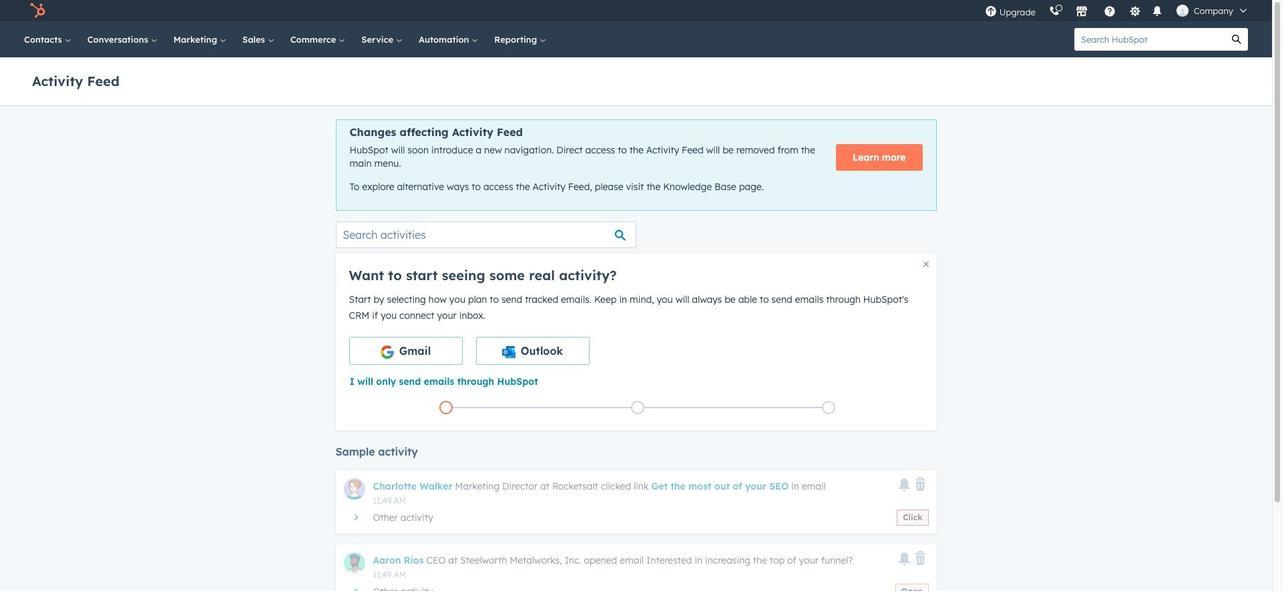 Task type: vqa. For each thing, say whether or not it's contained in the screenshot.
Search HubSpot SEARCH FIELD
yes



Task type: locate. For each thing, give the bounding box(es) containing it.
list
[[350, 399, 925, 417]]

marketplaces image
[[1076, 6, 1088, 18]]

None checkbox
[[349, 337, 462, 365]]

Search activities search field
[[336, 222, 636, 248]]

menu
[[978, 0, 1256, 21]]

jacob simon image
[[1177, 5, 1189, 17]]

None checkbox
[[476, 337, 589, 365]]



Task type: describe. For each thing, give the bounding box(es) containing it.
onboarding.steps.sendtrackedemailingmail.title image
[[634, 405, 641, 412]]

close image
[[923, 262, 929, 267]]

onboarding.steps.finalstep.title image
[[826, 405, 832, 412]]

Search HubSpot search field
[[1075, 28, 1225, 51]]



